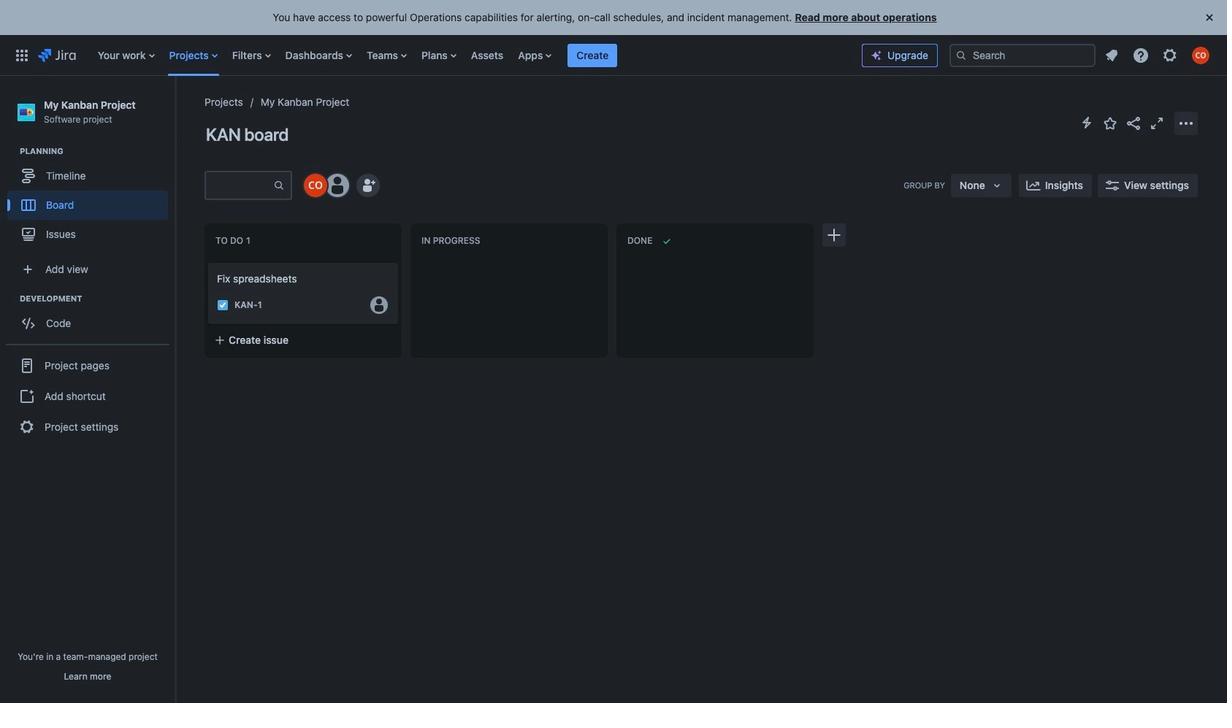 Task type: vqa. For each thing, say whether or not it's contained in the screenshot.
the PLANNING icon group's heading
yes



Task type: locate. For each thing, give the bounding box(es) containing it.
banner
[[0, 35, 1228, 76]]

your profile and settings image
[[1193, 46, 1210, 64]]

group for the planning icon
[[7, 146, 175, 254]]

0 horizontal spatial list
[[90, 35, 862, 76]]

1 heading from the top
[[20, 146, 175, 157]]

automations menu button icon image
[[1079, 114, 1096, 132]]

0 vertical spatial heading
[[20, 146, 175, 157]]

1 vertical spatial heading
[[20, 293, 175, 305]]

2 vertical spatial group
[[6, 344, 170, 448]]

None search field
[[950, 43, 1096, 67]]

dismiss image
[[1202, 9, 1219, 26]]

jira image
[[38, 46, 76, 64], [38, 46, 76, 64]]

create column image
[[826, 227, 843, 244]]

0 vertical spatial group
[[7, 146, 175, 254]]

heading
[[20, 146, 175, 157], [20, 293, 175, 305]]

help image
[[1133, 46, 1150, 64]]

Search this board text field
[[206, 172, 273, 199]]

list item
[[568, 35, 618, 76]]

list
[[90, 35, 862, 76], [1099, 42, 1219, 68]]

2 heading from the top
[[20, 293, 175, 305]]

Search field
[[950, 43, 1096, 67]]

1 horizontal spatial list
[[1099, 42, 1219, 68]]

star kan board image
[[1102, 114, 1120, 132]]

appswitcher icon image
[[13, 46, 31, 64]]

1 vertical spatial group
[[7, 293, 175, 343]]

group
[[7, 146, 175, 254], [7, 293, 175, 343], [6, 344, 170, 448]]



Task type: describe. For each thing, give the bounding box(es) containing it.
view settings image
[[1104, 177, 1122, 194]]

search image
[[956, 49, 968, 61]]

group for development 'image'
[[7, 293, 175, 343]]

heading for the planning icon
[[20, 146, 175, 157]]

primary element
[[9, 35, 862, 76]]

create issue image
[[198, 253, 216, 270]]

notifications image
[[1104, 46, 1121, 64]]

to do element
[[216, 235, 254, 246]]

development image
[[2, 290, 20, 308]]

enter full screen image
[[1149, 114, 1166, 132]]

settings image
[[1162, 46, 1180, 64]]

sidebar navigation image
[[159, 94, 191, 123]]

more image
[[1178, 114, 1196, 132]]

sidebar element
[[0, 76, 175, 704]]

task image
[[217, 300, 229, 311]]

planning image
[[2, 143, 20, 160]]

add people image
[[360, 177, 377, 194]]

heading for development 'image'
[[20, 293, 175, 305]]



